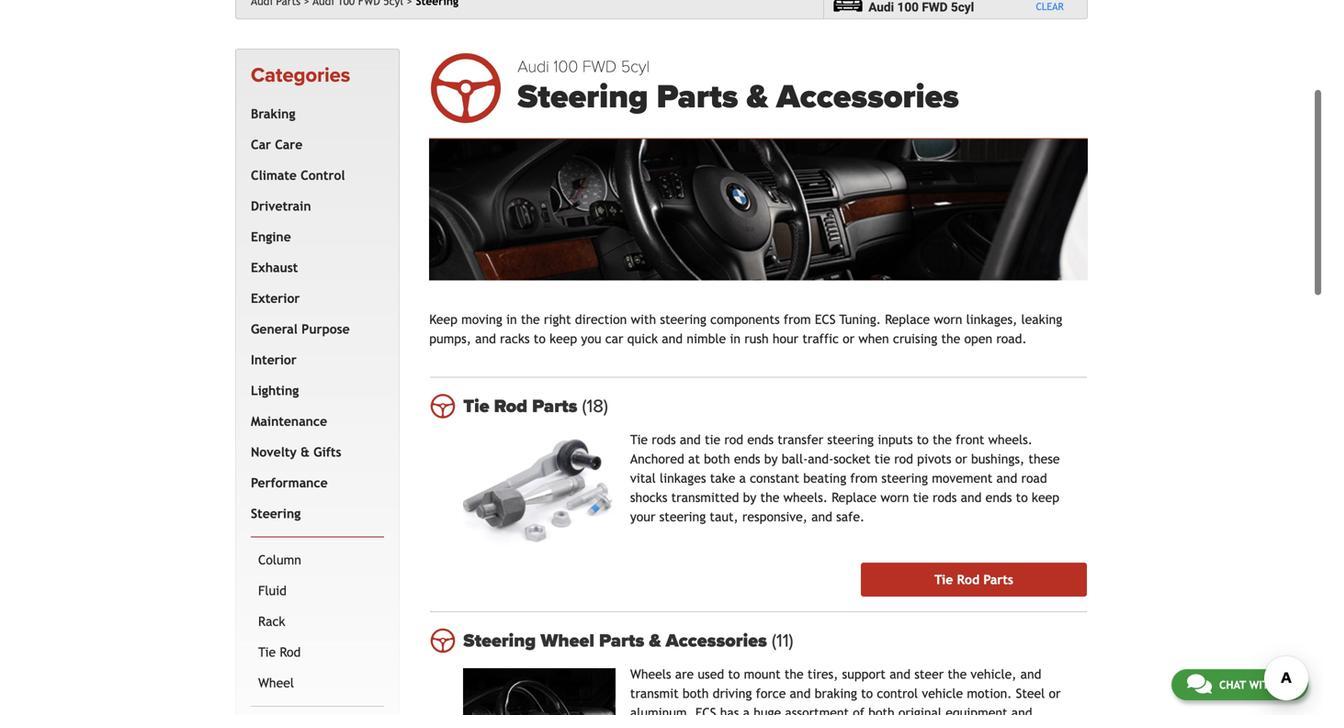 Task type: locate. For each thing, give the bounding box(es) containing it.
to right racks
[[534, 332, 546, 347]]

0 horizontal spatial 5cyl
[[621, 57, 650, 77]]

rod inside tie rod link
[[280, 645, 301, 660]]

replace inside "keep moving in the right direction with steering components from ecs tuning. replace worn linkages, leaking pumps, and racks to keep you car quick and nimble in rush hour traffic or when cruising the open road."
[[885, 313, 930, 327]]

take
[[710, 472, 735, 486]]

with up quick
[[631, 313, 656, 327]]

1 horizontal spatial tie
[[875, 452, 890, 467]]

us
[[1280, 679, 1293, 692]]

0 vertical spatial in
[[506, 313, 517, 327]]

tie rod parts link
[[463, 396, 1087, 418], [861, 563, 1087, 597]]

traffic
[[803, 332, 839, 347]]

braking
[[251, 106, 295, 121]]

0 vertical spatial fwd
[[922, 0, 948, 15]]

wheels. down beating
[[783, 491, 828, 506]]

1 vertical spatial fwd
[[583, 57, 617, 77]]

or up movement
[[955, 452, 967, 467]]

ends left transfer
[[747, 433, 774, 448]]

exhaust
[[251, 260, 298, 275]]

clear
[[1036, 1, 1064, 12]]

or down tuning.
[[843, 332, 855, 347]]

hour
[[773, 332, 799, 347]]

novelty & gifts link
[[247, 437, 381, 468]]

worn down inputs
[[881, 491, 909, 506]]

car
[[251, 137, 271, 152]]

1 vertical spatial in
[[730, 332, 741, 347]]

chat with us
[[1219, 679, 1293, 692]]

1 vertical spatial from
[[850, 472, 878, 486]]

fwd inside the audi 100 fwd 5cyl steering parts & accessories
[[583, 57, 617, 77]]

0 horizontal spatial to
[[534, 332, 546, 347]]

2 vertical spatial tie
[[913, 491, 929, 506]]

category navigation element
[[235, 49, 400, 716]]

steering
[[518, 77, 648, 117], [251, 507, 301, 521], [463, 630, 536, 653]]

0 vertical spatial from
[[784, 313, 811, 327]]

steering subcategories element
[[251, 537, 384, 707]]

2 vertical spatial steering
[[463, 630, 536, 653]]

1 horizontal spatial or
[[955, 452, 967, 467]]

parts inside the audi 100 fwd 5cyl steering parts & accessories
[[657, 77, 738, 117]]

exterior link
[[247, 283, 381, 314]]

accessories
[[777, 77, 959, 117], [666, 630, 767, 653]]

1 vertical spatial rods
[[933, 491, 957, 506]]

direction
[[575, 313, 627, 327]]

the up racks
[[521, 313, 540, 327]]

keep inside tie rods and tie rod ends transfer steering inputs to the front wheels. anchored at both ends by ball-and-socket tie rod pivots or bushings, these vital linkages take a constant beating from steering movement and road shocks transmitted by the wheels. replace worn tie rods and ends to keep your steering taut, responsive, and safe.
[[1032, 491, 1060, 506]]

parts for the top tie rod parts link
[[532, 396, 577, 418]]

1 horizontal spatial with
[[1249, 679, 1276, 692]]

quick
[[627, 332, 658, 347]]

parts
[[657, 77, 738, 117], [532, 396, 577, 418], [984, 573, 1013, 588], [599, 630, 644, 653]]

1 vertical spatial tie
[[875, 452, 890, 467]]

1 horizontal spatial rod
[[494, 396, 528, 418]]

rods down movement
[[933, 491, 957, 506]]

rack
[[258, 615, 285, 629]]

0 horizontal spatial or
[[843, 332, 855, 347]]

1 vertical spatial keep
[[1032, 491, 1060, 506]]

from inside "keep moving in the right direction with steering components from ecs tuning. replace worn linkages, leaking pumps, and racks to keep you car quick and nimble in rush hour traffic or when cruising the open road."
[[784, 313, 811, 327]]

by up 'constant'
[[764, 452, 778, 467]]

lighting link
[[247, 376, 381, 406]]

1 vertical spatial audi
[[518, 57, 549, 77]]

by
[[764, 452, 778, 467], [743, 491, 757, 506]]

and down moving
[[475, 332, 496, 347]]

1 horizontal spatial worn
[[934, 313, 962, 327]]

keep
[[550, 332, 577, 347], [1032, 491, 1060, 506]]

1 horizontal spatial by
[[764, 452, 778, 467]]

tie down pivots on the bottom of page
[[913, 491, 929, 506]]

0 vertical spatial audi
[[869, 0, 894, 15]]

0 horizontal spatial by
[[743, 491, 757, 506]]

to down road
[[1016, 491, 1028, 506]]

2 vertical spatial &
[[649, 630, 661, 653]]

0 horizontal spatial worn
[[881, 491, 909, 506]]

with left the us
[[1249, 679, 1276, 692]]

safe.
[[836, 510, 865, 525]]

tie
[[705, 433, 721, 448], [875, 452, 890, 467], [913, 491, 929, 506]]

0 vertical spatial &
[[747, 77, 768, 117]]

1 vertical spatial steering
[[251, 507, 301, 521]]

wheel up steering wheel parts & accessories thumbnail image
[[541, 630, 594, 653]]

0 horizontal spatial accessories
[[666, 630, 767, 653]]

novelty & gifts
[[251, 445, 341, 460]]

wheel link
[[255, 668, 381, 699]]

steering parts & accessories banner image image
[[429, 139, 1088, 281]]

novelty
[[251, 445, 297, 460]]

1 vertical spatial 100
[[554, 57, 578, 77]]

0 vertical spatial wheels.
[[988, 433, 1033, 448]]

keep moving in the right direction with steering components from ecs tuning. replace worn linkages, leaking pumps, and racks to keep you car quick and nimble in rush hour traffic or when cruising the open road.
[[429, 313, 1063, 347]]

steering down transmitted
[[659, 510, 706, 525]]

fwd
[[922, 0, 948, 15], [583, 57, 617, 77]]

leaking
[[1021, 313, 1063, 327]]

0 vertical spatial by
[[764, 452, 778, 467]]

2 vertical spatial ends
[[986, 491, 1012, 506]]

the up pivots on the bottom of page
[[933, 433, 952, 448]]

engine link
[[247, 222, 381, 253]]

ends
[[747, 433, 774, 448], [734, 452, 760, 467], [986, 491, 1012, 506]]

exterior
[[251, 291, 300, 306]]

0 vertical spatial rods
[[652, 433, 676, 448]]

0 horizontal spatial tie rod parts
[[463, 396, 582, 418]]

rod
[[494, 396, 528, 418], [957, 573, 980, 588], [280, 645, 301, 660]]

2 horizontal spatial to
[[1016, 491, 1028, 506]]

general purpose link
[[247, 314, 381, 345]]

from
[[784, 313, 811, 327], [850, 472, 878, 486]]

rod down inputs
[[894, 452, 913, 467]]

worn inside "keep moving in the right direction with steering components from ecs tuning. replace worn linkages, leaking pumps, and racks to keep you car quick and nimble in rush hour traffic or when cruising the open road."
[[934, 313, 962, 327]]

ends up a
[[734, 452, 760, 467]]

steering for steering link
[[251, 507, 301, 521]]

2 vertical spatial rod
[[280, 645, 301, 660]]

linkages,
[[966, 313, 1017, 327]]

car care link
[[247, 129, 381, 160]]

0 horizontal spatial audi
[[518, 57, 549, 77]]

0 vertical spatial to
[[534, 332, 546, 347]]

and
[[475, 332, 496, 347], [662, 332, 683, 347], [680, 433, 701, 448], [997, 472, 1018, 486], [961, 491, 982, 506], [811, 510, 832, 525]]

1 horizontal spatial &
[[649, 630, 661, 653]]

vital
[[630, 472, 656, 486]]

tie up both
[[705, 433, 721, 448]]

steering inside "keep moving in the right direction with steering components from ecs tuning. replace worn linkages, leaking pumps, and racks to keep you car quick and nimble in rush hour traffic or when cruising the open road."
[[660, 313, 707, 327]]

rod
[[724, 433, 743, 448], [894, 452, 913, 467]]

0 horizontal spatial wheels.
[[783, 491, 828, 506]]

tie for tie rod link
[[258, 645, 276, 660]]

2 horizontal spatial &
[[747, 77, 768, 117]]

tie down inputs
[[875, 452, 890, 467]]

to up pivots on the bottom of page
[[917, 433, 929, 448]]

keep down right
[[550, 332, 577, 347]]

from down socket
[[850, 472, 878, 486]]

1 horizontal spatial rods
[[933, 491, 957, 506]]

fluid
[[258, 584, 287, 598]]

at
[[688, 452, 700, 467]]

fwd for audi 100 fwd 5cyl
[[922, 0, 948, 15]]

1 horizontal spatial wheel
[[541, 630, 594, 653]]

0 vertical spatial steering
[[518, 77, 648, 117]]

0 horizontal spatial replace
[[832, 491, 877, 506]]

rod up both
[[724, 433, 743, 448]]

or inside tie rods and tie rod ends transfer steering inputs to the front wheels. anchored at both ends by ball-and-socket tie rod pivots or bushings, these vital linkages take a constant beating from steering movement and road shocks transmitted by the wheels. replace worn tie rods and ends to keep your steering taut, responsive, and safe.
[[955, 452, 967, 467]]

1 vertical spatial &
[[301, 445, 310, 460]]

100 inside the audi 100 fwd 5cyl steering parts & accessories
[[554, 57, 578, 77]]

drivetrain
[[251, 199, 311, 213]]

2 horizontal spatial rod
[[957, 573, 980, 588]]

5cyl inside the audi 100 fwd 5cyl steering parts & accessories
[[621, 57, 650, 77]]

wheels.
[[988, 433, 1033, 448], [783, 491, 828, 506]]

audi inside the audi 100 fwd 5cyl steering parts & accessories
[[518, 57, 549, 77]]

0 vertical spatial 100
[[897, 0, 919, 15]]

1 vertical spatial replace
[[832, 491, 877, 506]]

steering inside the audi 100 fwd 5cyl steering parts & accessories
[[518, 77, 648, 117]]

0 vertical spatial keep
[[550, 332, 577, 347]]

by down a
[[743, 491, 757, 506]]

worn
[[934, 313, 962, 327], [881, 491, 909, 506]]

1 vertical spatial wheels.
[[783, 491, 828, 506]]

0 vertical spatial 5cyl
[[951, 0, 974, 15]]

0 horizontal spatial rod
[[280, 645, 301, 660]]

tie rod parts thumbnail image image
[[463, 434, 616, 549]]

wheel down tie rod
[[258, 676, 294, 691]]

0 vertical spatial rod
[[494, 396, 528, 418]]

1 horizontal spatial replace
[[885, 313, 930, 327]]

0 vertical spatial tie
[[705, 433, 721, 448]]

steering up socket
[[827, 433, 874, 448]]

replace up cruising at the top right
[[885, 313, 930, 327]]

1 vertical spatial 5cyl
[[621, 57, 650, 77]]

1 horizontal spatial 100
[[897, 0, 919, 15]]

from up hour
[[784, 313, 811, 327]]

categories
[[251, 63, 350, 88]]

pivots
[[917, 452, 952, 467]]

climate
[[251, 168, 297, 183]]

wheel
[[541, 630, 594, 653], [258, 676, 294, 691]]

wheels. up bushings,
[[988, 433, 1033, 448]]

worn up cruising at the top right
[[934, 313, 962, 327]]

0 vertical spatial worn
[[934, 313, 962, 327]]

0 vertical spatial with
[[631, 313, 656, 327]]

steering up nimble
[[660, 313, 707, 327]]

tie rod parts for the top tie rod parts link
[[463, 396, 582, 418]]

steering inside category navigation element
[[251, 507, 301, 521]]

keep down road
[[1032, 491, 1060, 506]]

1 horizontal spatial accessories
[[777, 77, 959, 117]]

to inside "keep moving in the right direction with steering components from ecs tuning. replace worn linkages, leaking pumps, and racks to keep you car quick and nimble in rush hour traffic or when cruising the open road."
[[534, 332, 546, 347]]

0 vertical spatial tie rod parts
[[463, 396, 582, 418]]

1 horizontal spatial keep
[[1032, 491, 1060, 506]]

accessories inside the audi 100 fwd 5cyl steering parts & accessories
[[777, 77, 959, 117]]

1 vertical spatial accessories
[[666, 630, 767, 653]]

clear link
[[1036, 1, 1073, 12]]

worn inside tie rods and tie rod ends transfer steering inputs to the front wheels. anchored at both ends by ball-and-socket tie rod pivots or bushings, these vital linkages take a constant beating from steering movement and road shocks transmitted by the wheels. replace worn tie rods and ends to keep your steering taut, responsive, and safe.
[[881, 491, 909, 506]]

your
[[630, 510, 656, 525]]

0 vertical spatial replace
[[885, 313, 930, 327]]

steering wheel parts & accessories
[[463, 630, 772, 653]]

steering wheel parts & accessories thumbnail image image
[[463, 669, 616, 716]]

in up racks
[[506, 313, 517, 327]]

in left rush
[[730, 332, 741, 347]]

these
[[1029, 452, 1060, 467]]

purpose
[[301, 322, 350, 337]]

with
[[631, 313, 656, 327], [1249, 679, 1276, 692]]

the down 'constant'
[[760, 491, 780, 506]]

1 horizontal spatial from
[[850, 472, 878, 486]]

replace up safe.
[[832, 491, 877, 506]]

5cyl for audi 100 fwd 5cyl steering parts & accessories
[[621, 57, 650, 77]]

&
[[747, 77, 768, 117], [301, 445, 310, 460], [649, 630, 661, 653]]

1 vertical spatial rod
[[894, 452, 913, 467]]

1 vertical spatial wheel
[[258, 676, 294, 691]]

1 horizontal spatial tie rod parts
[[935, 573, 1013, 588]]

and left safe.
[[811, 510, 832, 525]]

column link
[[255, 545, 381, 576]]

1 horizontal spatial rod
[[894, 452, 913, 467]]

1 horizontal spatial in
[[730, 332, 741, 347]]

0 horizontal spatial fwd
[[583, 57, 617, 77]]

0 vertical spatial or
[[843, 332, 855, 347]]

0 horizontal spatial &
[[301, 445, 310, 460]]

0 horizontal spatial with
[[631, 313, 656, 327]]

0 vertical spatial rod
[[724, 433, 743, 448]]

1 horizontal spatial fwd
[[922, 0, 948, 15]]

climate control link
[[247, 160, 381, 191]]

1 vertical spatial to
[[917, 433, 929, 448]]

open
[[964, 332, 993, 347]]

5cyl
[[951, 0, 974, 15], [621, 57, 650, 77]]

& inside the audi 100 fwd 5cyl steering parts & accessories
[[747, 77, 768, 117]]

gifts
[[313, 445, 341, 460]]

movement
[[932, 472, 993, 486]]

and down movement
[[961, 491, 982, 506]]

shocks
[[630, 491, 667, 506]]

1 vertical spatial worn
[[881, 491, 909, 506]]

rods up anchored
[[652, 433, 676, 448]]

tie inside steering subcategories element
[[258, 645, 276, 660]]

0 horizontal spatial rod
[[724, 433, 743, 448]]

0 horizontal spatial keep
[[550, 332, 577, 347]]

and right quick
[[662, 332, 683, 347]]

100
[[897, 0, 919, 15], [554, 57, 578, 77]]

0 vertical spatial wheel
[[541, 630, 594, 653]]

0 horizontal spatial from
[[784, 313, 811, 327]]

in
[[506, 313, 517, 327], [730, 332, 741, 347]]

0 horizontal spatial 100
[[554, 57, 578, 77]]

1 vertical spatial tie rod parts
[[935, 573, 1013, 588]]

0 horizontal spatial rods
[[652, 433, 676, 448]]

ends down bushings,
[[986, 491, 1012, 506]]

with inside "keep moving in the right direction with steering components from ecs tuning. replace worn linkages, leaking pumps, and racks to keep you car quick and nimble in rush hour traffic or when cruising the open road."
[[631, 313, 656, 327]]

control
[[301, 168, 345, 183]]

2 horizontal spatial tie
[[913, 491, 929, 506]]

1 horizontal spatial 5cyl
[[951, 0, 974, 15]]

comments image
[[1187, 674, 1212, 696]]

maintenance
[[251, 414, 327, 429]]



Task type: vqa. For each thing, say whether or not it's contained in the screenshot.
1st the question circle ICON from the top
no



Task type: describe. For each thing, give the bounding box(es) containing it.
audi for audi 100 fwd 5cyl steering parts & accessories
[[518, 57, 549, 77]]

performance link
[[247, 468, 381, 499]]

climate control
[[251, 168, 345, 183]]

components
[[710, 313, 780, 327]]

when
[[859, 332, 889, 347]]

linkages
[[660, 472, 706, 486]]

1 vertical spatial ends
[[734, 452, 760, 467]]

beating
[[803, 472, 847, 486]]

cruising
[[893, 332, 938, 347]]

pumps,
[[429, 332, 471, 347]]

1 horizontal spatial to
[[917, 433, 929, 448]]

0 horizontal spatial tie
[[705, 433, 721, 448]]

parts for the steering wheel parts & accessories link
[[599, 630, 644, 653]]

chat
[[1219, 679, 1246, 692]]

tie rod link
[[255, 638, 381, 668]]

taut,
[[710, 510, 739, 525]]

transmitted
[[671, 491, 739, 506]]

car care
[[251, 137, 303, 152]]

drivetrain link
[[247, 191, 381, 222]]

keep
[[429, 313, 458, 327]]

socket
[[834, 452, 871, 467]]

right
[[544, 313, 571, 327]]

wheel inside steering subcategories element
[[258, 676, 294, 691]]

rush
[[745, 332, 769, 347]]

the left open
[[941, 332, 961, 347]]

parts for the bottommost tie rod parts link
[[984, 573, 1013, 588]]

audi 100 fwd 5cyl steering parts & accessories
[[518, 57, 959, 117]]

constant
[[750, 472, 799, 486]]

fluid link
[[255, 576, 381, 607]]

fwd for audi 100 fwd 5cyl steering parts & accessories
[[583, 57, 617, 77]]

anchored
[[630, 452, 684, 467]]

front
[[956, 433, 985, 448]]

maintenance link
[[247, 406, 381, 437]]

care
[[275, 137, 303, 152]]

both
[[704, 452, 730, 467]]

1 horizontal spatial wheels.
[[988, 433, 1033, 448]]

responsive,
[[742, 510, 808, 525]]

0 horizontal spatial in
[[506, 313, 517, 327]]

and up at
[[680, 433, 701, 448]]

performance
[[251, 476, 328, 491]]

tie rod
[[258, 645, 301, 660]]

1 vertical spatial with
[[1249, 679, 1276, 692]]

column
[[258, 553, 301, 568]]

ecs
[[815, 313, 836, 327]]

nimble
[[687, 332, 726, 347]]

1 vertical spatial rod
[[957, 573, 980, 588]]

racks
[[500, 332, 530, 347]]

interior link
[[247, 345, 381, 376]]

tie rods and tie rod ends transfer steering inputs to the front wheels. anchored at both ends by ball-and-socket tie rod pivots or bushings, these vital linkages take a constant beating from steering movement and road shocks transmitted by the wheels. replace worn tie rods and ends to keep your steering taut, responsive, and safe.
[[630, 433, 1060, 525]]

inputs
[[878, 433, 913, 448]]

a
[[739, 472, 746, 486]]

and-
[[808, 452, 834, 467]]

tuning.
[[839, 313, 881, 327]]

car
[[605, 332, 623, 347]]

100 for audi 100 fwd 5cyl
[[897, 0, 919, 15]]

steering for steering wheel parts & accessories
[[463, 630, 536, 653]]

steering link
[[247, 499, 381, 530]]

chat with us link
[[1171, 670, 1309, 701]]

100 for audi 100 fwd 5cyl steering parts & accessories
[[554, 57, 578, 77]]

transfer
[[778, 433, 824, 448]]

5cyl for audi 100 fwd 5cyl
[[951, 0, 974, 15]]

audi 100 fwd 5cyl
[[869, 0, 974, 15]]

0 vertical spatial tie rod parts link
[[463, 396, 1087, 418]]

tie inside tie rods and tie rod ends transfer steering inputs to the front wheels. anchored at both ends by ball-and-socket tie rod pivots or bushings, these vital linkages take a constant beating from steering movement and road shocks transmitted by the wheels. replace worn tie rods and ends to keep your steering taut, responsive, and safe.
[[630, 433, 648, 448]]

audi for audi 100 fwd 5cyl
[[869, 0, 894, 15]]

rack link
[[255, 607, 381, 638]]

lighting
[[251, 383, 299, 398]]

1 vertical spatial tie rod parts link
[[861, 563, 1087, 597]]

you
[[581, 332, 601, 347]]

tie for the top tie rod parts link
[[463, 396, 489, 418]]

keep inside "keep moving in the right direction with steering components from ecs tuning. replace worn linkages, leaking pumps, and racks to keep you car quick and nimble in rush hour traffic or when cruising the open road."
[[550, 332, 577, 347]]

from inside tie rods and tie rod ends transfer steering inputs to the front wheels. anchored at both ends by ball-and-socket tie rod pivots or bushings, these vital linkages take a constant beating from steering movement and road shocks transmitted by the wheels. replace worn tie rods and ends to keep your steering taut, responsive, and safe.
[[850, 472, 878, 486]]

interior
[[251, 353, 297, 367]]

tie for the bottommost tie rod parts link
[[935, 573, 953, 588]]

engine
[[251, 230, 291, 244]]

1 vertical spatial by
[[743, 491, 757, 506]]

ball-
[[782, 452, 808, 467]]

steering down pivots on the bottom of page
[[882, 472, 928, 486]]

general
[[251, 322, 298, 337]]

and down bushings,
[[997, 472, 1018, 486]]

braking link
[[247, 99, 381, 129]]

& inside category navigation element
[[301, 445, 310, 460]]

2 vertical spatial to
[[1016, 491, 1028, 506]]

steering wheel parts & accessories link
[[463, 630, 1087, 653]]

moving
[[461, 313, 502, 327]]

tie rod parts for the bottommost tie rod parts link
[[935, 573, 1013, 588]]

0 vertical spatial ends
[[747, 433, 774, 448]]

general purpose
[[251, 322, 350, 337]]

replace inside tie rods and tie rod ends transfer steering inputs to the front wheels. anchored at both ends by ball-and-socket tie rod pivots or bushings, these vital linkages take a constant beating from steering movement and road shocks transmitted by the wheels. replace worn tie rods and ends to keep your steering taut, responsive, and safe.
[[832, 491, 877, 506]]

or inside "keep moving in the right direction with steering components from ecs tuning. replace worn linkages, leaking pumps, and racks to keep you car quick and nimble in rush hour traffic or when cruising the open road."
[[843, 332, 855, 347]]

road
[[1021, 472, 1047, 486]]



